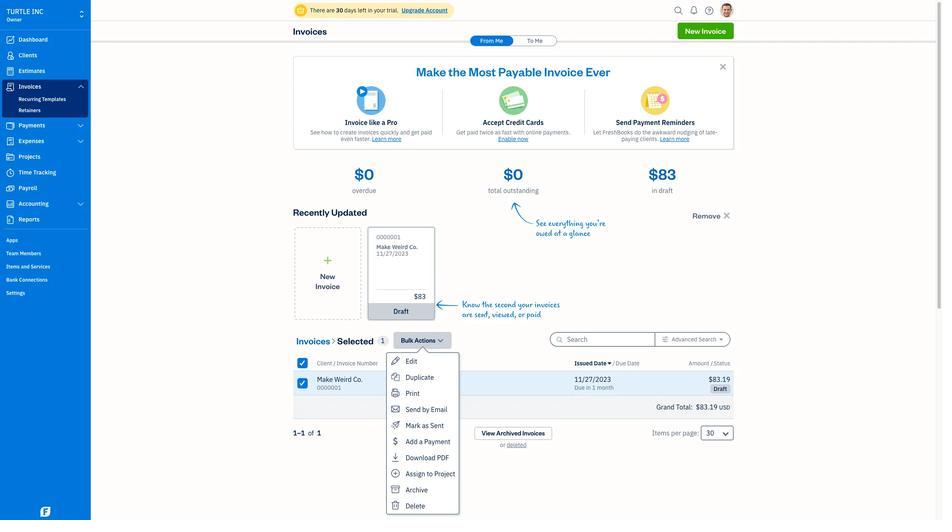 Task type: locate. For each thing, give the bounding box(es) containing it.
1 inside 11/27/2023 due in 1 month
[[592, 384, 596, 391]]

and down team members
[[21, 264, 30, 270]]

of left late- at the right top of the page
[[699, 129, 704, 136]]

0 horizontal spatial payment
[[424, 438, 450, 446]]

retainers
[[19, 107, 41, 113]]

0 horizontal spatial see
[[310, 129, 320, 136]]

1 vertical spatial 11/27/2023
[[574, 375, 611, 384]]

more down reminders
[[676, 135, 690, 143]]

client image
[[5, 52, 15, 60]]

invoices button
[[296, 334, 330, 347]]

1 horizontal spatial are
[[462, 310, 473, 320]]

learn for reminders
[[660, 135, 675, 143]]

expense image
[[5, 137, 15, 146]]

freshbooks
[[603, 129, 633, 136]]

caretdown image left due date
[[608, 360, 611, 367]]

11/27/2023 due in 1 month
[[574, 375, 614, 391]]

invoice right client "link"
[[337, 360, 356, 367]]

0 vertical spatial draft
[[659, 186, 673, 195]]

2 vertical spatial make
[[317, 375, 333, 384]]

items for items per page:
[[652, 429, 670, 437]]

glance
[[569, 229, 590, 238]]

$83
[[649, 164, 676, 184], [414, 292, 426, 301]]

0 horizontal spatial a
[[382, 118, 385, 127]]

paid right the get
[[467, 129, 478, 136]]

and left get
[[400, 129, 410, 136]]

2 vertical spatial a
[[419, 438, 423, 446]]

date for due date
[[627, 360, 640, 367]]

1 vertical spatial in
[[652, 186, 657, 195]]

30 left days
[[336, 7, 343, 14]]

and
[[400, 129, 410, 136], [21, 264, 30, 270]]

bank connections
[[6, 277, 48, 283]]

project image
[[5, 153, 15, 161]]

page:
[[683, 429, 699, 437]]

are right there
[[326, 7, 335, 14]]

with
[[513, 129, 524, 136]]

learn right clients.
[[660, 135, 675, 143]]

1 horizontal spatial 11/27/2023
[[574, 375, 611, 384]]

invoice like a pro image
[[357, 86, 386, 115]]

/ right client
[[333, 360, 336, 367]]

see inside see how to create invoices quickly and get paid even faster.
[[310, 129, 320, 136]]

1 vertical spatial new
[[320, 271, 335, 281]]

0000001
[[376, 233, 401, 241], [317, 384, 341, 391]]

payroll link
[[2, 181, 88, 196]]

to right how
[[334, 129, 339, 136]]

1 vertical spatial weird
[[334, 375, 352, 384]]

1 vertical spatial and
[[21, 264, 30, 270]]

1 chevron large down image from the top
[[77, 83, 85, 90]]

deleted
[[507, 441, 527, 449]]

1 / from the left
[[333, 360, 336, 367]]

invoices up deleted link at the bottom
[[523, 429, 545, 437]]

your inside "know the second your invoices are sent, viewed, or paid"
[[518, 300, 533, 310]]

1 vertical spatial make
[[376, 243, 391, 251]]

due right issued date link
[[616, 360, 626, 367]]

work
[[429, 375, 443, 384]]

draft inside "$83 in draft"
[[659, 186, 673, 195]]

1 horizontal spatial or
[[518, 310, 525, 320]]

see for see everything you're owed at a glance
[[536, 219, 547, 229]]

0 vertical spatial 0000001
[[376, 233, 401, 241]]

0 horizontal spatial paid
[[421, 129, 432, 136]]

month
[[597, 384, 614, 391]]

$0 inside $0 overdue
[[355, 164, 374, 184]]

$0 total outstanding
[[488, 164, 539, 195]]

1 vertical spatial the
[[642, 129, 651, 136]]

learn right "faster."
[[372, 135, 387, 143]]

project
[[434, 470, 455, 478]]

me for to me
[[535, 37, 543, 45]]

chevron large down image down payments link
[[77, 138, 85, 145]]

send up freshbooks
[[616, 118, 632, 127]]

2 $0 from the left
[[504, 164, 523, 184]]

2 more from the left
[[676, 135, 690, 143]]

to me
[[527, 37, 543, 45]]

2 chevron large down image from the top
[[77, 123, 85, 129]]

1 horizontal spatial learn more
[[660, 135, 690, 143]]

chevron large down image for invoices
[[77, 83, 85, 90]]

learn more down reminders
[[660, 135, 690, 143]]

2 learn from the left
[[660, 135, 675, 143]]

2 vertical spatial in
[[586, 384, 591, 391]]

0 horizontal spatial your
[[374, 7, 385, 14]]

bulk actions
[[401, 337, 436, 344]]

0000001 inside the make weird co. 0000001
[[317, 384, 341, 391]]

0 horizontal spatial caretdown image
[[608, 360, 611, 367]]

your left trial.
[[374, 7, 385, 14]]

0 vertical spatial 1
[[381, 336, 385, 345]]

payment up do
[[633, 118, 660, 127]]

0 vertical spatial in
[[368, 7, 373, 14]]

do
[[635, 129, 641, 136]]

1 horizontal spatial /
[[613, 360, 615, 367]]

check image
[[299, 359, 306, 367]]

payments link
[[2, 118, 88, 133]]

let
[[593, 129, 601, 136]]

0 horizontal spatial $83
[[414, 292, 426, 301]]

1 vertical spatial send
[[406, 406, 421, 414]]

a right the "add"
[[419, 438, 423, 446]]

0 vertical spatial due
[[616, 360, 626, 367]]

bulk actions button
[[394, 332, 452, 349]]

everything
[[548, 219, 584, 229]]

me for from me
[[495, 37, 503, 45]]

0 vertical spatial or
[[518, 310, 525, 320]]

weird inside the make weird co. 0000001
[[334, 375, 352, 384]]

$0 up outstanding
[[504, 164, 523, 184]]

report image
[[5, 216, 15, 224]]

to right assign
[[427, 470, 433, 478]]

1 horizontal spatial new invoice
[[685, 26, 726, 35]]

1 vertical spatial caretdown image
[[608, 360, 611, 367]]

30
[[336, 7, 343, 14], [706, 429, 714, 437]]

services
[[31, 264, 50, 270]]

add a payment
[[406, 438, 450, 446]]

2
[[405, 375, 409, 384]]

learn more for a
[[372, 135, 402, 143]]

0 horizontal spatial invoices
[[358, 129, 379, 136]]

items and services
[[6, 264, 50, 270]]

1 horizontal spatial your
[[518, 300, 533, 310]]

1 learn from the left
[[372, 135, 387, 143]]

make
[[416, 64, 446, 79], [376, 243, 391, 251], [317, 375, 333, 384]]

1 vertical spatial as
[[422, 422, 429, 430]]

0 vertical spatial to
[[334, 129, 339, 136]]

new invoice down go to help icon
[[685, 26, 726, 35]]

caretdown image
[[720, 336, 723, 343], [608, 360, 611, 367]]

client / invoice number
[[317, 360, 378, 367]]

times image
[[722, 211, 732, 220]]

0 horizontal spatial the
[[449, 64, 466, 79]]

1 vertical spatial a
[[563, 229, 567, 238]]

2 horizontal spatial 1
[[592, 384, 596, 391]]

1 date from the left
[[594, 360, 607, 367]]

to
[[334, 129, 339, 136], [427, 470, 433, 478]]

reminders
[[662, 118, 695, 127]]

are down know
[[462, 310, 473, 320]]

send inside button
[[406, 406, 421, 414]]

or right viewed,
[[518, 310, 525, 320]]

0 vertical spatial 11/27/2023
[[376, 250, 409, 257]]

0 horizontal spatial or
[[500, 441, 505, 449]]

to inside button
[[427, 470, 433, 478]]

0 vertical spatial are
[[326, 7, 335, 14]]

viewed,
[[492, 310, 517, 320]]

payable
[[498, 64, 542, 79]]

payment down sent
[[424, 438, 450, 446]]

client
[[317, 360, 332, 367]]

1 vertical spatial $83
[[414, 292, 426, 301]]

advanced
[[672, 336, 697, 343]]

your right second
[[518, 300, 533, 310]]

of right 1–1
[[308, 429, 314, 437]]

accept
[[483, 118, 504, 127]]

caretdown image inside advanced search dropdown button
[[720, 336, 723, 343]]

$0 for $0 total outstanding
[[504, 164, 523, 184]]

upgrade
[[402, 7, 424, 14]]

send for send by email
[[406, 406, 421, 414]]

0 vertical spatial as
[[495, 129, 501, 136]]

1 horizontal spatial new invoice link
[[678, 23, 734, 39]]

1 horizontal spatial as
[[495, 129, 501, 136]]

/ for amount
[[711, 360, 713, 367]]

updated
[[331, 206, 367, 218]]

a left pro
[[382, 118, 385, 127]]

1 $0 from the left
[[355, 164, 374, 184]]

1 more from the left
[[388, 135, 402, 143]]

or down the archived
[[500, 441, 505, 449]]

description
[[405, 360, 434, 367]]

items left per
[[652, 429, 670, 437]]

$0 for $0 overdue
[[355, 164, 374, 184]]

$83.19 right :
[[696, 403, 718, 411]]

download pdf button
[[387, 450, 459, 466]]

due date link
[[616, 360, 640, 367]]

0 horizontal spatial 11/27/2023
[[376, 250, 409, 257]]

0 horizontal spatial weird
[[334, 375, 352, 384]]

0 horizontal spatial due
[[574, 384, 585, 391]]

1 me from the left
[[495, 37, 503, 45]]

caretdown image right search
[[720, 336, 723, 343]]

at
[[554, 229, 561, 238]]

30 right "page:"
[[706, 429, 714, 437]]

items inside main element
[[6, 264, 20, 270]]

0 horizontal spatial as
[[422, 422, 429, 430]]

pro
[[387, 118, 397, 127]]

items per page:
[[652, 429, 699, 437]]

me right from
[[495, 37, 503, 45]]

1 horizontal spatial invoices
[[535, 300, 560, 310]]

invoice
[[702, 26, 726, 35], [544, 64, 583, 79], [345, 118, 368, 127], [316, 281, 340, 291], [337, 360, 356, 367]]

new invoice down plus icon
[[316, 271, 340, 291]]

the inside "know the second your invoices are sent, viewed, or paid"
[[482, 300, 493, 310]]

payment inside add a payment button
[[424, 438, 450, 446]]

items down team
[[6, 264, 20, 270]]

2 vertical spatial 1
[[317, 429, 321, 437]]

bulk
[[401, 337, 413, 344]]

as left sent
[[422, 422, 429, 430]]

0 vertical spatial $83
[[649, 164, 676, 184]]

to inside see how to create invoices quickly and get paid even faster.
[[334, 129, 339, 136]]

1 horizontal spatial items
[[652, 429, 670, 437]]

expenses link
[[2, 134, 88, 149]]

2 horizontal spatial /
[[711, 360, 713, 367]]

paid right get
[[421, 129, 432, 136]]

/
[[333, 360, 336, 367], [613, 360, 615, 367], [711, 360, 713, 367]]

2 horizontal spatial the
[[642, 129, 651, 136]]

status link
[[714, 360, 730, 367]]

0 vertical spatial make
[[416, 64, 446, 79]]

payment
[[633, 118, 660, 127], [424, 438, 450, 446]]

1 horizontal spatial send
[[616, 118, 632, 127]]

make the most payable invoice ever
[[416, 64, 610, 79]]

1 horizontal spatial co.
[[409, 243, 418, 251]]

quickly
[[380, 129, 399, 136]]

0 vertical spatial see
[[310, 129, 320, 136]]

recurring
[[19, 96, 41, 102]]

weird inside "0000001 make weird co. 11/27/2023"
[[392, 243, 408, 251]]

2 vertical spatial the
[[482, 300, 493, 310]]

see inside 'see everything you're owed at a glance'
[[536, 219, 547, 229]]

send left by
[[406, 406, 421, 414]]

more down pro
[[388, 135, 402, 143]]

mark as sent button
[[387, 417, 459, 434]]

see up 'owed'
[[536, 219, 547, 229]]

per
[[671, 429, 681, 437]]

1 left bulk on the bottom left of page
[[381, 336, 385, 345]]

chevron large down image inside expenses link
[[77, 138, 85, 145]]

paid inside "know the second your invoices are sent, viewed, or paid"
[[527, 310, 541, 320]]

dashboard image
[[5, 36, 15, 44]]

online
[[526, 129, 542, 136]]

me right to
[[535, 37, 543, 45]]

sent,
[[475, 310, 490, 320]]

paid right viewed,
[[527, 310, 541, 320]]

from me link
[[470, 36, 513, 46]]

date for issued date
[[594, 360, 607, 367]]

new down plus icon
[[320, 271, 335, 281]]

0 horizontal spatial and
[[21, 264, 30, 270]]

team members
[[6, 250, 41, 257]]

3 chevron large down image from the top
[[77, 138, 85, 145]]

0 horizontal spatial 1
[[317, 429, 321, 437]]

see left how
[[310, 129, 320, 136]]

/ for client
[[333, 360, 336, 367]]

accept credit cards image
[[499, 86, 528, 115]]

0 horizontal spatial to
[[334, 129, 339, 136]]

time
[[19, 169, 32, 176]]

chevron large down image up recurring templates link
[[77, 83, 85, 90]]

or inside view archived invoices or deleted
[[500, 441, 505, 449]]

and inside main element
[[21, 264, 30, 270]]

invoices for even
[[358, 129, 379, 136]]

the up sent,
[[482, 300, 493, 310]]

invoices up recurring
[[19, 83, 41, 90]]

items and services link
[[2, 260, 88, 273]]

2 horizontal spatial a
[[563, 229, 567, 238]]

chevron large down image for expenses
[[77, 138, 85, 145]]

learn more down pro
[[372, 135, 402, 143]]

0 vertical spatial new invoice link
[[678, 23, 734, 39]]

or inside "know the second your invoices are sent, viewed, or paid"
[[518, 310, 525, 320]]

duplicate button
[[387, 369, 459, 385]]

new invoice link for invoices
[[678, 23, 734, 39]]

chevron large down image inside invoices link
[[77, 83, 85, 90]]

chevron large down image down retainers 'link'
[[77, 123, 85, 129]]

1 vertical spatial new invoice link
[[294, 227, 361, 320]]

0 horizontal spatial learn
[[372, 135, 387, 143]]

chevron large down image
[[77, 201, 85, 207]]

new down the notifications icon
[[685, 26, 700, 35]]

invoices inside "know the second your invoices are sent, viewed, or paid"
[[535, 300, 560, 310]]

chart image
[[5, 200, 15, 208]]

0 horizontal spatial date
[[594, 360, 607, 367]]

3 / from the left
[[711, 360, 713, 367]]

2 horizontal spatial make
[[416, 64, 446, 79]]

1
[[381, 336, 385, 345], [592, 384, 596, 391], [317, 429, 321, 437]]

team
[[6, 250, 19, 257]]

$83 for $83
[[414, 292, 426, 301]]

1 vertical spatial of
[[308, 429, 314, 437]]

payments
[[19, 122, 45, 129]]

0 horizontal spatial 30
[[336, 7, 343, 14]]

make inside the make weird co. 0000001
[[317, 375, 333, 384]]

1 horizontal spatial date
[[627, 360, 640, 367]]

/ left status
[[711, 360, 713, 367]]

0 vertical spatial of
[[699, 129, 704, 136]]

invoice like a pro
[[345, 118, 397, 127]]

status
[[714, 360, 730, 367]]

1 horizontal spatial caretdown image
[[720, 336, 723, 343]]

invoices for paid
[[535, 300, 560, 310]]

1 left month at the right of page
[[592, 384, 596, 391]]

0 horizontal spatial new invoice
[[316, 271, 340, 291]]

1 learn more from the left
[[372, 135, 402, 143]]

1 horizontal spatial the
[[482, 300, 493, 310]]

sent
[[430, 422, 444, 430]]

make weird co. 0000001
[[317, 375, 363, 391]]

2 me from the left
[[535, 37, 543, 45]]

as left fast
[[495, 129, 501, 136]]

0 horizontal spatial new
[[320, 271, 335, 281]]

date down search 'text box'
[[627, 360, 640, 367]]

0 vertical spatial caretdown image
[[720, 336, 723, 343]]

2 vertical spatial draft
[[714, 385, 727, 393]]

payment image
[[5, 122, 15, 130]]

1 vertical spatial payment
[[424, 438, 450, 446]]

recently updated
[[293, 206, 367, 218]]

1 vertical spatial your
[[518, 300, 533, 310]]

2 horizontal spatial paid
[[527, 310, 541, 320]]

caretdown image inside issued date link
[[608, 360, 611, 367]]

of inside let freshbooks do the awkward nudging of late- paying clients.
[[699, 129, 704, 136]]

the
[[449, 64, 466, 79], [642, 129, 651, 136], [482, 300, 493, 310]]

1 vertical spatial 1
[[592, 384, 596, 391]]

to
[[527, 37, 534, 45]]

2 date from the left
[[627, 360, 640, 367]]

invoice down plus icon
[[316, 281, 340, 291]]

1 vertical spatial 0000001
[[317, 384, 341, 391]]

$83.19 down status
[[709, 375, 730, 384]]

$0 up overdue
[[355, 164, 374, 184]]

now
[[518, 135, 528, 143]]

get
[[456, 129, 466, 136]]

items for items and services
[[6, 264, 20, 270]]

1 right 1–1
[[317, 429, 321, 437]]

1 horizontal spatial draft
[[659, 186, 673, 195]]

time tracking link
[[2, 165, 88, 180]]

$0 inside $0 total outstanding
[[504, 164, 523, 184]]

0 horizontal spatial new invoice link
[[294, 227, 361, 320]]

left
[[358, 7, 366, 14]]

ever
[[586, 64, 610, 79]]

main element
[[0, 0, 111, 520]]

1–1
[[293, 429, 305, 437]]

due down issued
[[574, 384, 585, 391]]

/ left due date link
[[613, 360, 615, 367]]

invoices inside see how to create invoices quickly and get paid even faster.
[[358, 129, 379, 136]]

the right do
[[642, 129, 651, 136]]

more for send payment reminders
[[676, 135, 690, 143]]

2 vertical spatial chevron large down image
[[77, 138, 85, 145]]

0 vertical spatial send
[[616, 118, 632, 127]]

co.
[[409, 243, 418, 251], [353, 375, 363, 384]]

templates
[[42, 96, 66, 102]]

invoices inside main element
[[19, 83, 41, 90]]

date right issued
[[594, 360, 607, 367]]

a right at
[[563, 229, 567, 238]]

date
[[594, 360, 607, 367], [627, 360, 640, 367]]

0 horizontal spatial items
[[6, 264, 20, 270]]

invoice image
[[5, 83, 15, 91]]

11/27/2023 inside 11/27/2023 due in 1 month
[[574, 375, 611, 384]]

new invoice link
[[678, 23, 734, 39], [294, 227, 361, 320]]

0 horizontal spatial me
[[495, 37, 503, 45]]

1 vertical spatial to
[[427, 470, 433, 478]]

1 horizontal spatial a
[[419, 438, 423, 446]]

0 horizontal spatial send
[[406, 406, 421, 414]]

$83 in draft
[[649, 164, 676, 195]]

11/27/2023 inside "0000001 make weird co. 11/27/2023"
[[376, 250, 409, 257]]

0 vertical spatial the
[[449, 64, 466, 79]]

chevron large down image
[[77, 83, 85, 90], [77, 123, 85, 129], [77, 138, 85, 145]]

remove button
[[691, 209, 734, 222]]

learn more for reminders
[[660, 135, 690, 143]]

invoices down there
[[293, 25, 327, 37]]

0000001 inside "0000001 make weird co. 11/27/2023"
[[376, 233, 401, 241]]

2 learn more from the left
[[660, 135, 690, 143]]

invoices up check icon
[[296, 335, 330, 346]]

by
[[422, 406, 429, 414]]

second
[[495, 300, 516, 310]]

1 vertical spatial chevron large down image
[[77, 123, 85, 129]]

the left most
[[449, 64, 466, 79]]



Task type: vqa. For each thing, say whether or not it's contained in the screenshot.
even invoices
yes



Task type: describe. For each thing, give the bounding box(es) containing it.
money image
[[5, 184, 15, 193]]

issued date link
[[574, 360, 613, 367]]

settings
[[6, 290, 25, 296]]

search image
[[672, 4, 685, 17]]

0 vertical spatial $83.19
[[709, 375, 730, 384]]

advanced search button
[[656, 333, 730, 346]]

projects link
[[2, 150, 88, 165]]

bank
[[6, 277, 18, 283]]

new inside new invoice
[[320, 271, 335, 281]]

archive
[[406, 486, 428, 494]]

remove
[[693, 211, 721, 220]]

even
[[341, 135, 353, 143]]

late-
[[706, 129, 718, 136]]

amount / status
[[689, 360, 730, 367]]

0 horizontal spatial in
[[368, 7, 373, 14]]

send by email button
[[387, 401, 459, 417]]

clients
[[19, 52, 37, 59]]

paid inside accept credit cards get paid twice as fast with online payments. enable now
[[467, 129, 478, 136]]

pdf
[[437, 454, 449, 462]]

estimate image
[[5, 67, 15, 75]]

in inside 11/27/2023 due in 1 month
[[586, 384, 591, 391]]

in inside "$83 in draft"
[[652, 186, 657, 195]]

you're
[[586, 219, 606, 229]]

settings link
[[2, 287, 88, 299]]

owed
[[536, 229, 552, 238]]

co. inside "0000001 make weird co. 11/27/2023"
[[409, 243, 418, 251]]

0 horizontal spatial of
[[308, 429, 314, 437]]

view archived invoices link
[[474, 427, 552, 440]]

add a payment button
[[387, 434, 459, 450]]

mark
[[406, 422, 421, 430]]

the for know the second your invoices are sent, viewed, or paid
[[482, 300, 493, 310]]

are inside "know the second your invoices are sent, viewed, or paid"
[[462, 310, 473, 320]]

make for make the most payable invoice ever
[[416, 64, 446, 79]]

0 vertical spatial payment
[[633, 118, 660, 127]]

total
[[488, 186, 502, 195]]

assign
[[406, 470, 425, 478]]

assign to project button
[[387, 466, 459, 482]]

estimates link
[[2, 64, 88, 79]]

invoices link
[[2, 80, 88, 94]]

0 vertical spatial your
[[374, 7, 385, 14]]

inc
[[32, 7, 43, 16]]

invoice up create
[[345, 118, 368, 127]]

create
[[340, 129, 357, 136]]

there are 30 days left in your trial. upgrade account
[[310, 7, 448, 14]]

deleted link
[[507, 441, 527, 449]]

$83 for $83 in draft
[[649, 164, 676, 184]]

credit
[[506, 118, 524, 127]]

go to help image
[[703, 4, 716, 17]]

recurring templates link
[[4, 94, 87, 104]]

2 hours work
[[405, 375, 443, 384]]

invoices inside view archived invoices or deleted
[[523, 429, 545, 437]]

let freshbooks do the awkward nudging of late- paying clients.
[[593, 129, 718, 143]]

close image
[[718, 62, 728, 71]]

Search text field
[[567, 333, 641, 346]]

due inside 11/27/2023 due in 1 month
[[574, 384, 585, 391]]

client link
[[317, 360, 333, 367]]

paying
[[622, 135, 639, 143]]

notifications image
[[687, 2, 701, 19]]

send payment reminders image
[[641, 86, 670, 115]]

number
[[357, 360, 378, 367]]

archived
[[496, 429, 521, 437]]

edit
[[406, 357, 417, 365]]

team members link
[[2, 247, 88, 259]]

check image
[[299, 379, 306, 387]]

send for send payment reminders
[[616, 118, 632, 127]]

nudging
[[677, 129, 698, 136]]

send by email
[[406, 406, 448, 414]]

tracking
[[33, 169, 56, 176]]

crown image
[[296, 6, 305, 15]]

hours
[[410, 375, 427, 384]]

make for make weird co. 0000001
[[317, 375, 333, 384]]

settings image
[[662, 336, 669, 343]]

expenses
[[19, 137, 44, 145]]

print button
[[387, 385, 459, 401]]

timer image
[[5, 169, 15, 177]]

1 vertical spatial $83.19
[[696, 403, 718, 411]]

invoice left ever
[[544, 64, 583, 79]]

the for make the most payable invoice ever
[[449, 64, 466, 79]]

invoice down go to help icon
[[702, 26, 726, 35]]

advanced search
[[672, 336, 717, 343]]

time tracking
[[19, 169, 56, 176]]

see how to create invoices quickly and get paid even faster.
[[310, 129, 432, 143]]

new invoice link for know the second your invoices are sent, viewed, or paid
[[294, 227, 361, 320]]

paid inside see how to create invoices quickly and get paid even faster.
[[421, 129, 432, 136]]

see for see how to create invoices quickly and get paid even faster.
[[310, 129, 320, 136]]

30 inside items per page: field
[[706, 429, 714, 437]]

recently
[[293, 206, 330, 218]]

from
[[480, 37, 494, 45]]

selected
[[337, 335, 374, 346]]

a inside 'see everything you're owed at a glance'
[[563, 229, 567, 238]]

twice
[[480, 129, 494, 136]]

0 vertical spatial 30
[[336, 7, 343, 14]]

a inside button
[[419, 438, 423, 446]]

turtle inc owner
[[7, 7, 43, 23]]

as inside accept credit cards get paid twice as fast with online payments. enable now
[[495, 129, 501, 136]]

co. inside the make weird co. 0000001
[[353, 375, 363, 384]]

plus image
[[323, 256, 332, 265]]

trial.
[[387, 7, 399, 14]]

delete button
[[387, 498, 459, 514]]

as inside 'button'
[[422, 422, 429, 430]]

the inside let freshbooks do the awkward nudging of late- paying clients.
[[642, 129, 651, 136]]

chevron large down image for payments
[[77, 123, 85, 129]]

duplicate
[[406, 373, 434, 382]]

amount link
[[689, 360, 711, 367]]

members
[[20, 250, 41, 257]]

learn for a
[[372, 135, 387, 143]]

apps
[[6, 237, 18, 243]]

0 vertical spatial new invoice
[[685, 26, 726, 35]]

make inside "0000001 make weird co. 11/27/2023"
[[376, 243, 391, 251]]

search
[[699, 336, 717, 343]]

more for invoice like a pro
[[388, 135, 402, 143]]

2 hours work link
[[395, 371, 571, 395]]

issued date
[[574, 360, 607, 367]]

upgrade account link
[[400, 7, 448, 14]]

chevrondown image
[[437, 336, 444, 345]]

and inside see how to create invoices quickly and get paid even faster.
[[400, 129, 410, 136]]

send payment reminders
[[616, 118, 695, 127]]

2 / from the left
[[613, 360, 615, 367]]

freshbooks image
[[39, 507, 52, 517]]

to me link
[[514, 36, 556, 46]]

payments.
[[543, 129, 570, 136]]

see everything you're owed at a glance
[[536, 219, 606, 238]]

projects
[[19, 153, 41, 160]]

0000001 make weird co. 11/27/2023
[[376, 233, 418, 257]]

0 vertical spatial a
[[382, 118, 385, 127]]

0 horizontal spatial draft
[[394, 307, 409, 316]]

0 horizontal spatial are
[[326, 7, 335, 14]]

get
[[411, 129, 419, 136]]

Items per page: field
[[701, 426, 734, 441]]

usd
[[719, 404, 730, 411]]

grand total : $83.19 usd
[[657, 403, 730, 411]]

1 vertical spatial new invoice
[[316, 271, 340, 291]]

dashboard
[[19, 36, 48, 43]]

1 horizontal spatial new
[[685, 26, 700, 35]]

download pdf
[[406, 454, 449, 462]]

delete
[[406, 502, 425, 510]]

know the second your invoices are sent, viewed, or paid
[[462, 300, 560, 320]]

email
[[431, 406, 448, 414]]

draft inside $83.19 draft
[[714, 385, 727, 393]]

cards
[[526, 118, 544, 127]]



